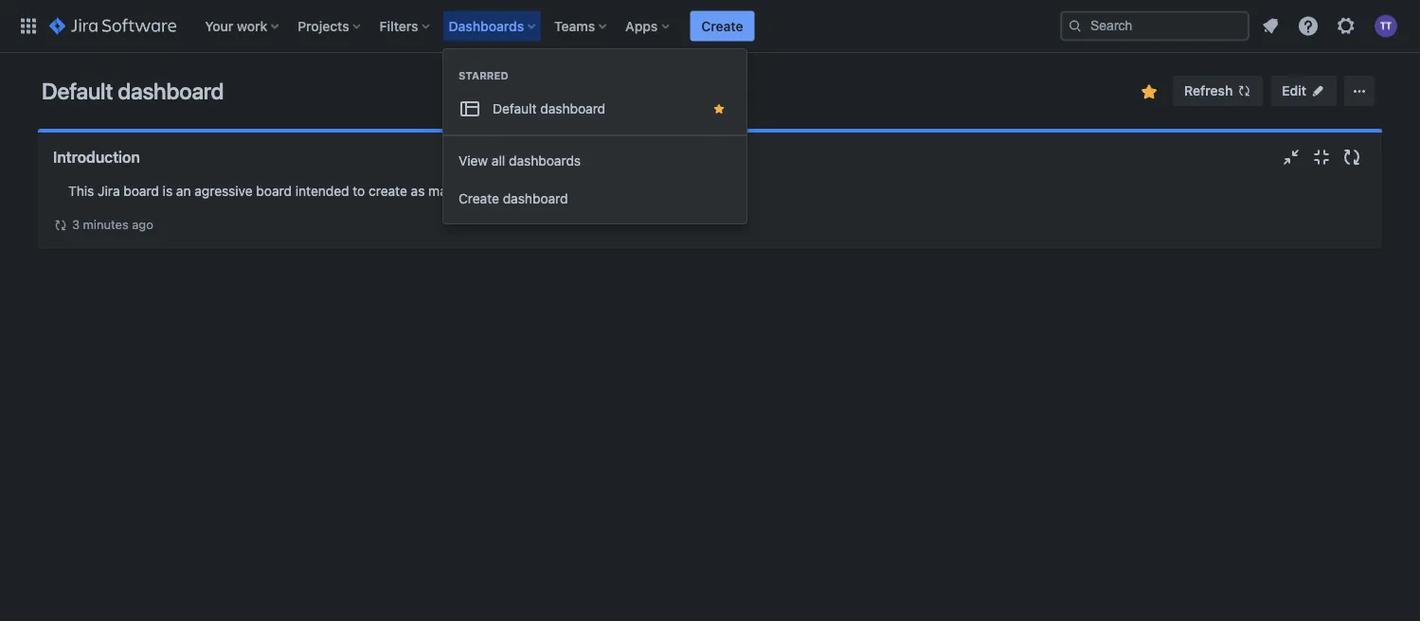 Task type: locate. For each thing, give the bounding box(es) containing it.
dashboard
[[118, 78, 224, 104], [541, 101, 606, 117], [503, 191, 568, 207]]

1 horizontal spatial default
[[493, 101, 537, 117]]

appswitcher icon image
[[17, 15, 40, 37]]

refresh
[[1185, 83, 1233, 99]]

introduction
[[53, 148, 140, 166]]

2 board from the left
[[256, 183, 292, 199]]

3
[[72, 218, 80, 232]]

create
[[702, 18, 744, 34], [459, 191, 499, 207]]

dashboards
[[509, 153, 581, 169]]

default
[[42, 78, 113, 104], [493, 101, 537, 117]]

dashboards button
[[443, 11, 543, 41]]

dashboard image
[[459, 98, 481, 120]]

0 horizontal spatial star default dashboard image
[[712, 101, 727, 117]]

filters
[[380, 18, 419, 34]]

default up introduction
[[42, 78, 113, 104]]

help image
[[1298, 15, 1320, 37]]

Search field
[[1061, 11, 1250, 41]]

0 horizontal spatial board
[[124, 183, 159, 199]]

1 vertical spatial create
[[459, 191, 499, 207]]

create for create
[[702, 18, 744, 34]]

board left is
[[124, 183, 159, 199]]

default dashboard up introduction
[[42, 78, 224, 104]]

0 horizontal spatial default
[[42, 78, 113, 104]]

0 vertical spatial create
[[702, 18, 744, 34]]

this
[[68, 183, 94, 199]]

create dashboard button
[[444, 180, 747, 218]]

edit link
[[1271, 76, 1337, 106]]

minimize introduction image
[[1280, 146, 1303, 169]]

introduction region
[[53, 182, 1368, 235]]

create for create dashboard
[[459, 191, 499, 207]]

refresh button
[[1174, 76, 1264, 106]]

banner
[[0, 0, 1421, 53]]

notifications image
[[1260, 15, 1282, 37]]

jira software image
[[49, 15, 177, 37], [49, 15, 177, 37]]

view all dashboards
[[459, 153, 581, 169]]

star default dashboard image down create button
[[712, 101, 727, 117]]

create down view
[[459, 191, 499, 207]]

an
[[176, 183, 191, 199]]

dashboard up 'view all dashboards' link
[[541, 101, 606, 117]]

0 horizontal spatial create
[[459, 191, 499, 207]]

as left many
[[411, 183, 425, 199]]

create inside 'button'
[[459, 191, 499, 207]]

create inside button
[[702, 18, 744, 34]]

star default dashboard image
[[1139, 81, 1161, 103], [712, 101, 727, 117]]

1 horizontal spatial default dashboard
[[493, 101, 606, 117]]

as down 'view all dashboards' link
[[604, 183, 618, 199]]

projects
[[298, 18, 349, 34]]

create button
[[690, 11, 755, 41]]

0 horizontal spatial as
[[411, 183, 425, 199]]

all
[[492, 153, 505, 169]]

1 horizontal spatial as
[[604, 183, 618, 199]]

dashboard down dashboards
[[503, 191, 568, 207]]

edit
[[1283, 83, 1307, 99]]

default dashboard
[[42, 78, 224, 104], [493, 101, 606, 117]]

board left intended
[[256, 183, 292, 199]]

work
[[237, 18, 268, 34]]

your work button
[[199, 11, 286, 41]]

search image
[[1068, 18, 1083, 34]]

1 horizontal spatial create
[[702, 18, 744, 34]]

board
[[124, 183, 159, 199], [256, 183, 292, 199]]

default right dashboard image
[[493, 101, 537, 117]]

ago
[[132, 218, 153, 232]]

1 horizontal spatial board
[[256, 183, 292, 199]]

create right apps dropdown button
[[702, 18, 744, 34]]

intended
[[296, 183, 349, 199]]

default dashboard link
[[444, 89, 747, 129]]

dashboards
[[449, 18, 524, 34]]

starred
[[459, 70, 509, 82]]

possible.
[[622, 183, 676, 199]]

star default dashboard image left refresh
[[1139, 81, 1161, 103]]

create dashboard
[[459, 191, 568, 207]]

as
[[411, 183, 425, 199], [604, 183, 618, 199]]

banner containing your work
[[0, 0, 1421, 53]]

default dashboard up dashboards
[[493, 101, 606, 117]]

create
[[369, 183, 407, 199]]



Task type: vqa. For each thing, say whether or not it's contained in the screenshot.
An arrow curved in a circular way on the button that refreshes the dashboard Image
yes



Task type: describe. For each thing, give the bounding box(es) containing it.
teams button
[[549, 11, 614, 41]]

an arrow curved in a circular way on the button that refreshes the dashboard image
[[53, 218, 68, 233]]

agressive
[[195, 183, 253, 199]]

settings image
[[1335, 15, 1358, 37]]

1 horizontal spatial star default dashboard image
[[1139, 81, 1161, 103]]

apps
[[626, 18, 658, 34]]

teams
[[555, 18, 595, 34]]

minutes
[[83, 218, 129, 232]]

0 horizontal spatial default dashboard
[[42, 78, 224, 104]]

apps button
[[620, 11, 677, 41]]

your profile and settings image
[[1375, 15, 1398, 37]]

edit icon image
[[1311, 83, 1326, 99]]

and
[[499, 183, 522, 199]]

view
[[459, 153, 488, 169]]

filters button
[[374, 11, 437, 41]]

your
[[205, 18, 233, 34]]

tests
[[465, 183, 495, 199]]

to
[[353, 183, 365, 199]]

many
[[429, 183, 462, 199]]

single column image
[[1311, 146, 1334, 169]]

projects button
[[292, 11, 368, 41]]

refresh introduction image
[[1341, 146, 1364, 169]]

1 board from the left
[[124, 183, 159, 199]]

dashboard inside 'button'
[[503, 191, 568, 207]]

is
[[163, 183, 173, 199]]

refresh image
[[1237, 83, 1252, 99]]

1 as from the left
[[411, 183, 425, 199]]

primary element
[[11, 0, 1061, 53]]

jira
[[98, 183, 120, 199]]

experiments
[[525, 183, 600, 199]]

dashboard down your
[[118, 78, 224, 104]]

view all dashboards link
[[444, 142, 747, 180]]

your work
[[205, 18, 268, 34]]

2 as from the left
[[604, 183, 618, 199]]

this jira board is an agressive board intended to create as many tests and experiments as possible.
[[68, 183, 676, 199]]

3 minutes ago
[[72, 218, 153, 232]]

star default dashboard image inside default dashboard link
[[712, 101, 727, 117]]

more dashboard actions image
[[1349, 80, 1371, 102]]



